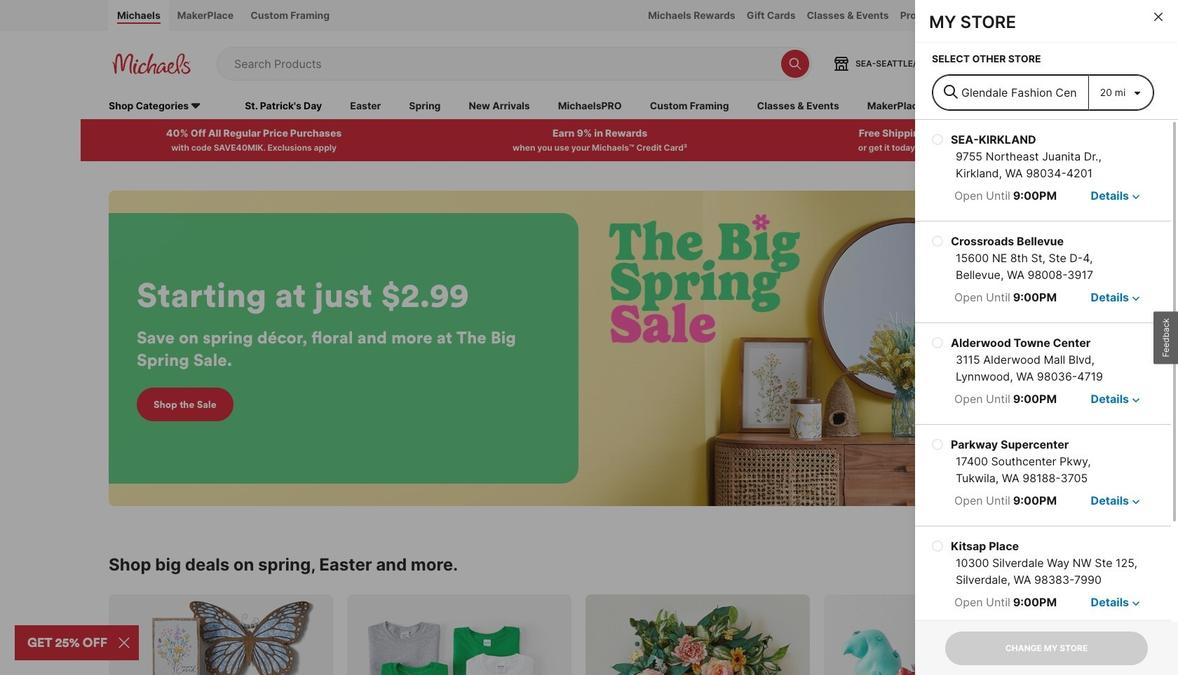 Task type: vqa. For each thing, say whether or not it's contained in the screenshot.
THE PLAZA AT IMPERIAL VALLEY on the top right of the page
no



Task type: describe. For each thing, give the bounding box(es) containing it.
close image
[[1155, 13, 1163, 21]]

search button image
[[789, 57, 803, 71]]

grey, white and green folded t-shirts image
[[347, 595, 572, 676]]

gnome and rabbit ceramic paintable crafts image
[[824, 595, 1049, 676]]



Task type: locate. For each thing, give the bounding box(es) containing it.
the big spring sale logo in green and pink on yellow wall with natural wood mirror and chest image
[[109, 191, 1063, 506]]

butterfly and floral décor accents on open shelves image
[[109, 595, 333, 676]]

option group
[[916, 120, 1172, 676]]

dialog
[[916, 0, 1179, 676]]

green wreath with pink and yellow flowers image
[[586, 595, 810, 676]]

Search Input field
[[234, 48, 775, 80]]

Enter city, state, zip field
[[933, 75, 1090, 110]]



